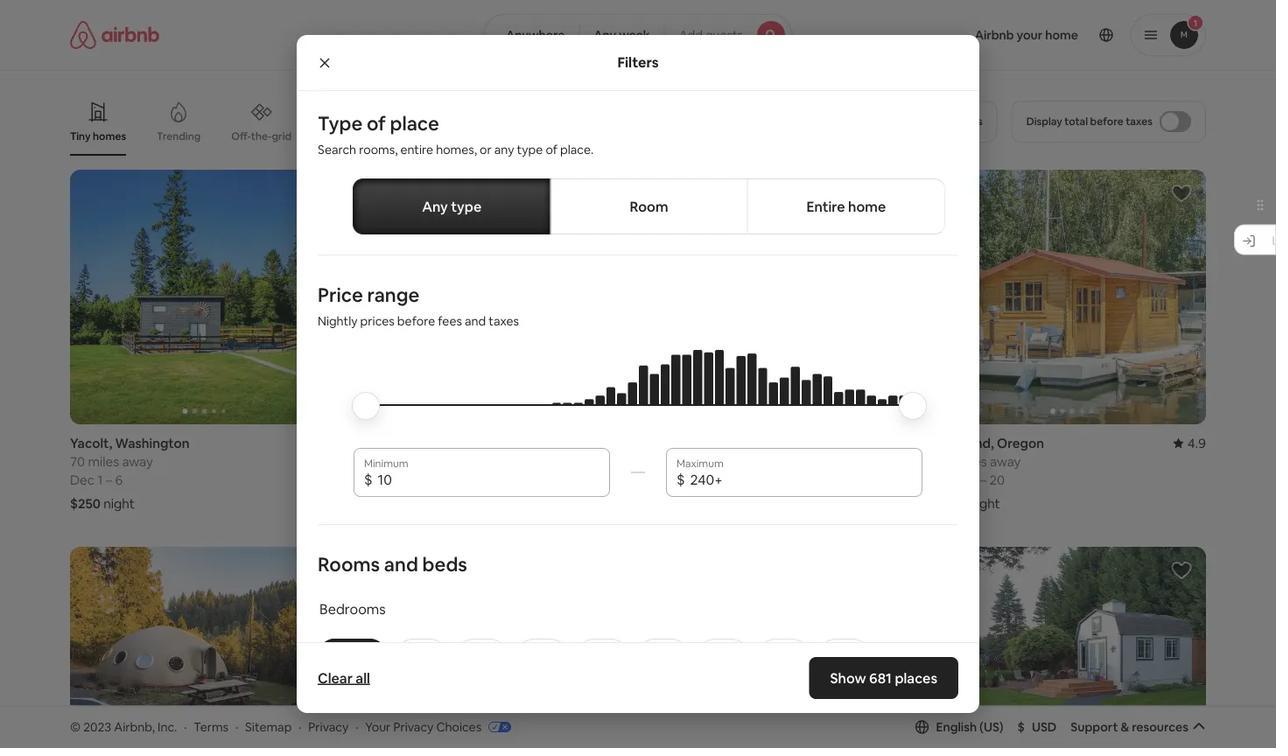 Task type: vqa. For each thing, say whether or not it's contained in the screenshot.
views
no



Task type: describe. For each thing, give the bounding box(es) containing it.
inc.
[[158, 719, 177, 735]]

2 horizontal spatial $
[[1018, 720, 1025, 735]]

© 2023 airbnb, inc. ·
[[70, 719, 187, 735]]

search
[[318, 142, 356, 158]]

15
[[965, 472, 978, 489]]

oregon for portland, oregon
[[997, 435, 1045, 452]]

1 privacy from the left
[[309, 719, 349, 735]]

display
[[1027, 115, 1063, 128]]

sitemap
[[245, 719, 292, 735]]

any week
[[594, 27, 650, 43]]

total
[[1065, 115, 1088, 128]]

choices
[[436, 719, 482, 735]]

– for 6
[[106, 472, 112, 489]]

night inside portland, oregon 50 miles away nov 15 – 20 night
[[969, 495, 1001, 512]]

anywhere button
[[484, 14, 580, 56]]

and inside price range nightly prices before fees and taxes
[[465, 313, 486, 329]]

4.94 out of 5 average rating image
[[877, 435, 917, 452]]

off-
[[231, 129, 251, 143]]

map
[[632, 642, 658, 658]]

any type button
[[353, 179, 551, 235]]

or
[[480, 142, 492, 158]]

tiny
[[70, 130, 91, 143]]

$250
[[70, 495, 101, 512]]

98
[[359, 453, 375, 470]]

filters dialog
[[297, 35, 980, 749]]

add to wishlist: yacolt, washington image
[[303, 183, 324, 204]]

away for 20
[[990, 453, 1021, 470]]

profile element
[[814, 0, 1207, 70]]

taxes inside price range nightly prices before fees and taxes
[[489, 313, 519, 329]]

(us)
[[980, 720, 1004, 735]]

11
[[676, 472, 686, 489]]

$148
[[359, 495, 388, 512]]

skiing
[[329, 130, 359, 143]]

show for show 681 places
[[830, 669, 866, 687]]

off-the-grid
[[231, 129, 292, 143]]

$ text field
[[378, 471, 600, 488]]

add to wishlist: eugene, oregon image
[[303, 561, 324, 582]]

filters
[[618, 53, 659, 71]]

add to wishlist: portland, oregon image
[[1172, 183, 1193, 204]]

beach
[[406, 130, 436, 143]]

entire home
[[807, 197, 886, 215]]

your
[[365, 719, 391, 735]]

50
[[938, 453, 953, 470]]

type inside type of place search rooms, entire homes, or any type of place.
[[517, 142, 543, 158]]

your privacy choices
[[365, 719, 482, 735]]

$ for $ text box
[[364, 470, 373, 488]]

any type
[[422, 197, 482, 215]]

show map button
[[580, 629, 696, 671]]

washington
[[115, 435, 190, 452]]

rooms
[[318, 552, 380, 577]]

english (us)
[[936, 720, 1004, 735]]

away for 16
[[701, 453, 732, 470]]

support & resources button
[[1071, 720, 1207, 735]]

portland, oregon 50 miles away nov 15 – 20 night
[[938, 435, 1045, 512]]

bedrooms
[[320, 600, 386, 618]]

week
[[619, 27, 650, 43]]

tiny homes
[[70, 130, 126, 143]]

bend, oregon 98 miles away nov 2 – 7 $148 night
[[359, 435, 445, 512]]

tab list inside the filters dialog
[[353, 179, 946, 235]]

4.95 out of 5 average rating image
[[587, 435, 628, 452]]

nightly
[[318, 313, 358, 329]]

show for show map
[[598, 642, 629, 658]]

6
[[115, 472, 123, 489]]

your privacy choices link
[[365, 719, 511, 736]]

airbnb,
[[114, 719, 155, 735]]

beds
[[422, 552, 467, 577]]

group containing off-the-grid
[[70, 88, 906, 156]]

dec
[[70, 472, 95, 489]]

price
[[318, 282, 363, 307]]

clear all button
[[309, 661, 379, 696]]

night for 6
[[103, 495, 135, 512]]

type of place search rooms, entire homes, or any type of place.
[[318, 111, 594, 158]]

0 horizontal spatial of
[[367, 111, 386, 136]]

56
[[649, 453, 664, 470]]

english (us) button
[[915, 720, 1004, 735]]

display total before taxes button
[[1012, 101, 1207, 143]]

2 · from the left
[[236, 719, 238, 735]]

2023
[[83, 719, 111, 735]]

room button
[[550, 179, 748, 235]]

4.94
[[891, 435, 917, 452]]

4.9
[[1188, 435, 1207, 452]]

4.9 out of 5 average rating image
[[1174, 435, 1207, 452]]

1 · from the left
[[184, 719, 187, 735]]

rooms and beds
[[318, 552, 467, 577]]

before inside price range nightly prices before fees and taxes
[[397, 313, 435, 329]]

portland,
[[938, 435, 995, 452]]

type inside button
[[451, 197, 482, 215]]

room
[[630, 197, 669, 215]]

homes,
[[436, 142, 477, 158]]

©
[[70, 719, 81, 735]]



Task type: locate. For each thing, give the bounding box(es) containing it.
3 night from the left
[[678, 495, 709, 512]]

4 night from the left
[[969, 495, 1001, 512]]

add to wishlist: vancouver, washington image
[[1172, 561, 1193, 582]]

place.
[[560, 142, 594, 158]]

20
[[990, 472, 1005, 489]]

$ left 16
[[677, 470, 685, 488]]

nov inside "rhododendron, oregon 56 miles away nov 11 – 16 $117 night"
[[649, 472, 673, 489]]

0 horizontal spatial privacy
[[309, 719, 349, 735]]

4.95
[[601, 435, 628, 452]]

0 horizontal spatial any
[[422, 197, 448, 215]]

night down 20 at the right bottom of the page
[[969, 495, 1001, 512]]

0 vertical spatial any
[[594, 27, 617, 43]]

entire
[[807, 197, 845, 215]]

any
[[494, 142, 514, 158]]

2 miles from the left
[[378, 453, 409, 470]]

any inside button
[[594, 27, 617, 43]]

0 horizontal spatial taxes
[[489, 313, 519, 329]]

and
[[465, 313, 486, 329], [384, 552, 418, 577]]

resources
[[1132, 720, 1189, 735]]

· left privacy "link"
[[299, 719, 302, 735]]

1 vertical spatial of
[[546, 142, 558, 158]]

nov down 56
[[649, 472, 673, 489]]

any for any week
[[594, 27, 617, 43]]

1 oregon from the left
[[397, 435, 445, 452]]

taxes right fees
[[489, 313, 519, 329]]

16
[[699, 472, 712, 489]]

miles inside "rhododendron, oregon 56 miles away nov 11 – 16 $117 night"
[[667, 453, 698, 470]]

4 – from the left
[[981, 472, 987, 489]]

miles inside bend, oregon 98 miles away nov 2 – 7 $148 night
[[378, 453, 409, 470]]

type
[[517, 142, 543, 158], [451, 197, 482, 215]]

3 · from the left
[[299, 719, 302, 735]]

clear
[[318, 669, 353, 687]]

grid
[[272, 129, 292, 143]]

price range nightly prices before fees and taxes
[[318, 282, 519, 329]]

– right 1
[[106, 472, 112, 489]]

–
[[106, 472, 112, 489], [396, 472, 403, 489], [689, 472, 696, 489], [981, 472, 987, 489]]

0 horizontal spatial $
[[364, 470, 373, 488]]

bend,
[[359, 435, 395, 452]]

oregon for rhododendron, oregon
[[748, 435, 795, 452]]

miles up 2
[[378, 453, 409, 470]]

– for 16
[[689, 472, 696, 489]]

miles up 1
[[88, 453, 119, 470]]

show left map
[[598, 642, 629, 658]]

any down entire
[[422, 197, 448, 215]]

4 away from the left
[[990, 453, 1021, 470]]

night for 16
[[678, 495, 709, 512]]

tab list
[[353, 179, 946, 235]]

3 miles from the left
[[667, 453, 698, 470]]

show
[[598, 642, 629, 658], [830, 669, 866, 687]]

yacolt, washington 70 miles away dec 1 – 6 $250 night
[[70, 435, 190, 512]]

away inside "rhododendron, oregon 56 miles away nov 11 – 16 $117 night"
[[701, 453, 732, 470]]

away inside bend, oregon 98 miles away nov 2 – 7 $148 night
[[412, 453, 443, 470]]

nov inside bend, oregon 98 miles away nov 2 – 7 $148 night
[[359, 472, 383, 489]]

– left the 7
[[396, 472, 403, 489]]

– right "11"
[[689, 472, 696, 489]]

the-
[[251, 129, 272, 143]]

0 vertical spatial and
[[465, 313, 486, 329]]

miles up 15
[[956, 453, 987, 470]]

4 · from the left
[[356, 719, 358, 735]]

&
[[1121, 720, 1130, 735]]

add guests button
[[664, 14, 792, 56]]

0 horizontal spatial nov
[[359, 472, 383, 489]]

1 horizontal spatial $
[[677, 470, 685, 488]]

2
[[386, 472, 394, 489]]

0 horizontal spatial before
[[397, 313, 435, 329]]

before right total at the right of the page
[[1091, 115, 1124, 128]]

night inside "rhododendron, oregon 56 miles away nov 11 – 16 $117 night"
[[678, 495, 709, 512]]

0 horizontal spatial and
[[384, 552, 418, 577]]

privacy
[[309, 719, 349, 735], [394, 719, 434, 735]]

1 horizontal spatial and
[[465, 313, 486, 329]]

1 horizontal spatial type
[[517, 142, 543, 158]]

oregon
[[397, 435, 445, 452], [748, 435, 795, 452], [997, 435, 1045, 452]]

any
[[594, 27, 617, 43], [422, 197, 448, 215]]

$ down 98
[[364, 470, 373, 488]]

any inside button
[[422, 197, 448, 215]]

· left your
[[356, 719, 358, 735]]

– inside bend, oregon 98 miles away nov 2 – 7 $148 night
[[396, 472, 403, 489]]

0 vertical spatial taxes
[[1126, 115, 1153, 128]]

1 vertical spatial and
[[384, 552, 418, 577]]

2 horizontal spatial oregon
[[997, 435, 1045, 452]]

taxes right total at the right of the page
[[1126, 115, 1153, 128]]

night for 7
[[391, 495, 422, 512]]

– for 20
[[981, 472, 987, 489]]

– inside portland, oregon 50 miles away nov 15 – 20 night
[[981, 472, 987, 489]]

3 away from the left
[[701, 453, 732, 470]]

miles up "11"
[[667, 453, 698, 470]]

of left place.
[[546, 142, 558, 158]]

$117
[[649, 495, 675, 512]]

4 miles from the left
[[956, 453, 987, 470]]

miles for 11
[[667, 453, 698, 470]]

privacy right your
[[394, 719, 434, 735]]

nov for 56
[[649, 472, 673, 489]]

0 horizontal spatial type
[[451, 197, 482, 215]]

places
[[895, 669, 938, 687]]

1 horizontal spatial show
[[830, 669, 866, 687]]

– right 15
[[981, 472, 987, 489]]

type right any
[[517, 142, 543, 158]]

3 – from the left
[[689, 472, 696, 489]]

add guests
[[679, 27, 743, 43]]

night inside bend, oregon 98 miles away nov 2 – 7 $148 night
[[391, 495, 422, 512]]

nov for 50
[[938, 472, 962, 489]]

taxes inside display total before taxes button
[[1126, 115, 1153, 128]]

– inside "rhododendron, oregon 56 miles away nov 11 – 16 $117 night"
[[689, 472, 696, 489]]

sitemap link
[[245, 719, 292, 735]]

1 horizontal spatial before
[[1091, 115, 1124, 128]]

away up the 7
[[412, 453, 443, 470]]

prices
[[360, 313, 395, 329]]

3 oregon from the left
[[997, 435, 1045, 452]]

terms · sitemap · privacy ·
[[194, 719, 358, 735]]

away up 20 at the right bottom of the page
[[990, 453, 1021, 470]]

home
[[848, 197, 886, 215]]

miles for 1
[[88, 453, 119, 470]]

miles
[[88, 453, 119, 470], [378, 453, 409, 470], [667, 453, 698, 470], [956, 453, 987, 470]]

1 vertical spatial before
[[397, 313, 435, 329]]

oregon up the 7
[[397, 435, 445, 452]]

privacy link
[[309, 719, 349, 735]]

oregon inside "rhododendron, oregon 56 miles away nov 11 – 16 $117 night"
[[748, 435, 795, 452]]

oregon up $ text field
[[748, 435, 795, 452]]

0 vertical spatial before
[[1091, 115, 1124, 128]]

away inside portland, oregon 50 miles away nov 15 – 20 night
[[990, 453, 1021, 470]]

clear all
[[318, 669, 370, 687]]

tab list containing any type
[[353, 179, 946, 235]]

oregon inside bend, oregon 98 miles away nov 2 – 7 $148 night
[[397, 435, 445, 452]]

1 night from the left
[[103, 495, 135, 512]]

night down '6'
[[103, 495, 135, 512]]

1 horizontal spatial taxes
[[1126, 115, 1153, 128]]

1 vertical spatial any
[[422, 197, 448, 215]]

fees
[[438, 313, 462, 329]]

show 681 places
[[830, 669, 938, 687]]

none search field containing anywhere
[[484, 14, 792, 56]]

night down 16
[[678, 495, 709, 512]]

1 horizontal spatial oregon
[[748, 435, 795, 452]]

usd
[[1032, 720, 1057, 735]]

2 horizontal spatial nov
[[938, 472, 962, 489]]

1 away from the left
[[122, 453, 153, 470]]

1 horizontal spatial nov
[[649, 472, 673, 489]]

0 vertical spatial show
[[598, 642, 629, 658]]

nov
[[359, 472, 383, 489], [649, 472, 673, 489], [938, 472, 962, 489]]

$ for $ text field
[[677, 470, 685, 488]]

homes
[[93, 130, 126, 143]]

2 privacy from the left
[[394, 719, 434, 735]]

type down homes, on the top of the page
[[451, 197, 482, 215]]

terms
[[194, 719, 229, 735]]

show inside button
[[598, 642, 629, 658]]

1 vertical spatial show
[[830, 669, 866, 687]]

of up rooms,
[[367, 111, 386, 136]]

and right fees
[[465, 313, 486, 329]]

display total before taxes
[[1027, 115, 1153, 128]]

oregon up 20 at the right bottom of the page
[[997, 435, 1045, 452]]

show inside the filters dialog
[[830, 669, 866, 687]]

any week button
[[579, 14, 665, 56]]

0 horizontal spatial oregon
[[397, 435, 445, 452]]

range
[[367, 282, 420, 307]]

any left week
[[594, 27, 617, 43]]

2 night from the left
[[391, 495, 422, 512]]

before left fees
[[397, 313, 435, 329]]

0 vertical spatial of
[[367, 111, 386, 136]]

oregon inside portland, oregon 50 miles away nov 15 – 20 night
[[997, 435, 1045, 452]]

and left beds
[[384, 552, 418, 577]]

0 horizontal spatial show
[[598, 642, 629, 658]]

before inside button
[[1091, 115, 1124, 128]]

away up 16
[[701, 453, 732, 470]]

away for 6
[[122, 453, 153, 470]]

1 horizontal spatial any
[[594, 27, 617, 43]]

support
[[1071, 720, 1119, 735]]

$ text field
[[690, 471, 912, 488]]

oregon for bend, oregon
[[397, 435, 445, 452]]

None search field
[[484, 14, 792, 56]]

0 vertical spatial type
[[517, 142, 543, 158]]

1 horizontal spatial privacy
[[394, 719, 434, 735]]

$ left usd
[[1018, 720, 1025, 735]]

away down washington
[[122, 453, 153, 470]]

show left "681"
[[830, 669, 866, 687]]

rhododendron,
[[649, 435, 745, 452]]

1 – from the left
[[106, 472, 112, 489]]

all
[[356, 669, 370, 687]]

night
[[103, 495, 135, 512], [391, 495, 422, 512], [678, 495, 709, 512], [969, 495, 1001, 512]]

1 vertical spatial taxes
[[489, 313, 519, 329]]

miles inside portland, oregon 50 miles away nov 15 – 20 night
[[956, 453, 987, 470]]

privacy down clear
[[309, 719, 349, 735]]

681
[[869, 669, 892, 687]]

· right terms link
[[236, 719, 238, 735]]

add
[[679, 27, 703, 43]]

entire
[[401, 142, 434, 158]]

2 oregon from the left
[[748, 435, 795, 452]]

guests
[[706, 27, 743, 43]]

– for 7
[[396, 472, 403, 489]]

place
[[390, 111, 439, 136]]

miles for 2
[[378, 453, 409, 470]]

nov inside portland, oregon 50 miles away nov 15 – 20 night
[[938, 472, 962, 489]]

$ usd
[[1018, 720, 1057, 735]]

1 miles from the left
[[88, 453, 119, 470]]

add to wishlist: rhododendron, oregon image
[[882, 183, 903, 204]]

nov for 98
[[359, 472, 383, 489]]

show map
[[598, 642, 658, 658]]

away inside yacolt, washington 70 miles away dec 1 – 6 $250 night
[[122, 453, 153, 470]]

nov left 2
[[359, 472, 383, 489]]

2 – from the left
[[396, 472, 403, 489]]

2 nov from the left
[[649, 472, 673, 489]]

1
[[97, 472, 103, 489]]

anywhere
[[506, 27, 565, 43]]

– inside yacolt, washington 70 miles away dec 1 – 6 $250 night
[[106, 472, 112, 489]]

rooms,
[[359, 142, 398, 158]]

3 nov from the left
[[938, 472, 962, 489]]

· right inc.
[[184, 719, 187, 735]]

group
[[70, 88, 906, 156], [70, 170, 338, 425], [359, 170, 628, 425], [649, 170, 917, 425], [938, 170, 1207, 425], [70, 547, 338, 749], [359, 547, 628, 749], [649, 547, 917, 749], [938, 547, 1207, 749]]

miles inside yacolt, washington 70 miles away dec 1 – 6 $250 night
[[88, 453, 119, 470]]

2 away from the left
[[412, 453, 443, 470]]

english
[[936, 720, 977, 735]]

1 vertical spatial type
[[451, 197, 482, 215]]

night inside yacolt, washington 70 miles away dec 1 – 6 $250 night
[[103, 495, 135, 512]]

terms link
[[194, 719, 229, 735]]

70
[[70, 453, 85, 470]]

miles for 15
[[956, 453, 987, 470]]

any for any type
[[422, 197, 448, 215]]

support & resources
[[1071, 720, 1189, 735]]

type
[[318, 111, 363, 136]]

night down the 7
[[391, 495, 422, 512]]

rhododendron, oregon 56 miles away nov 11 – 16 $117 night
[[649, 435, 795, 512]]

1 nov from the left
[[359, 472, 383, 489]]

trending
[[157, 130, 201, 143]]

away for 7
[[412, 453, 443, 470]]

1 horizontal spatial of
[[546, 142, 558, 158]]

most stays cost more than $60 per night. image
[[368, 350, 909, 454]]

nov down 50
[[938, 472, 962, 489]]



